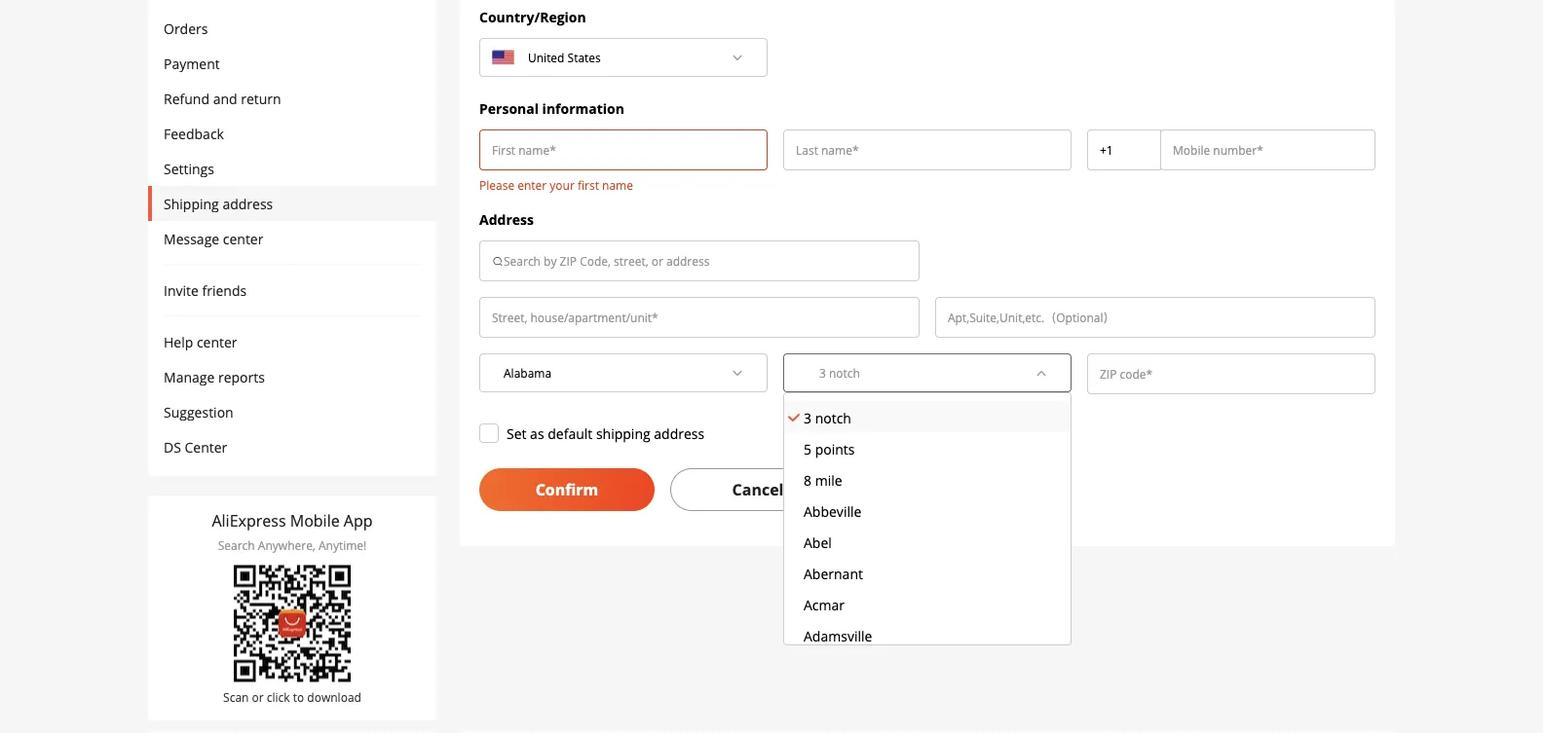 Task type: describe. For each thing, give the bounding box(es) containing it.
cancel button
[[670, 469, 846, 512]]

3 notch
[[804, 410, 852, 428]]

invite
[[164, 281, 199, 300]]

information
[[542, 99, 625, 117]]

suggestion
[[164, 403, 234, 421]]

to
[[293, 689, 304, 705]]

5
[[804, 441, 812, 459]]

notch
[[815, 410, 852, 428]]

manage reports
[[164, 368, 265, 386]]

united states
[[528, 49, 601, 65]]

8 mile
[[804, 472, 842, 490]]

help center
[[164, 333, 237, 351]]

arrow down image inside alabama row
[[1036, 367, 1048, 379]]

anytime!
[[319, 538, 367, 554]]

first
[[578, 177, 599, 193]]

default
[[548, 424, 593, 443]]

Mobile number* field
[[1173, 140, 1363, 160]]

please enter your first name
[[479, 177, 633, 193]]

scan
[[223, 689, 249, 705]]

0 vertical spatial address
[[223, 194, 273, 213]]

list box containing 3 notch
[[783, 393, 1072, 651]]

shipping
[[164, 194, 219, 213]]

search image
[[492, 255, 504, 267]]

mobile
[[290, 511, 340, 532]]

please enter your first name row
[[472, 130, 1384, 194]]

0 vertical spatial arrow down image
[[732, 52, 743, 63]]

abbeville
[[804, 503, 862, 522]]

payment
[[164, 54, 220, 73]]

confirm
[[536, 479, 599, 500]]

alabama
[[504, 365, 552, 381]]

click
[[267, 689, 290, 705]]

Apt,Suite,Unit,etc.（Optional） field
[[948, 308, 1363, 327]]

acmar
[[804, 597, 845, 615]]

orders
[[164, 19, 208, 38]]

united
[[528, 49, 565, 65]]

Street, house/apartment/unit* field
[[492, 308, 907, 327]]

alabama row
[[472, 354, 1384, 400]]

grid containing confirm
[[472, 7, 1384, 512]]

3 notch field
[[808, 357, 1024, 390]]

and
[[213, 89, 237, 108]]

set
[[507, 424, 527, 443]]



Task type: locate. For each thing, give the bounding box(es) containing it.
manage
[[164, 368, 215, 386]]

points
[[815, 441, 855, 459]]

refund
[[164, 89, 210, 108]]

0 horizontal spatial address
[[223, 194, 273, 213]]

refund and return
[[164, 89, 281, 108]]

ZIP code* field
[[1100, 364, 1363, 384]]

1 vertical spatial arrow down image
[[1036, 367, 1048, 379]]

set as default shipping address
[[507, 424, 705, 443]]

or
[[252, 689, 264, 705]]

center
[[223, 229, 264, 248], [197, 333, 237, 351]]

1 vertical spatial address
[[654, 424, 705, 443]]

reports
[[218, 368, 265, 386]]

please
[[479, 177, 515, 193]]

center for help center
[[197, 333, 237, 351]]

shipping
[[596, 424, 651, 443]]

invite friends
[[164, 281, 247, 300]]

name
[[602, 177, 633, 193]]

address
[[223, 194, 273, 213], [654, 424, 705, 443]]

your
[[550, 177, 575, 193]]

aliexpress
[[212, 511, 286, 532]]

1 vertical spatial center
[[197, 333, 237, 351]]

personal information
[[479, 99, 625, 117]]

friends
[[202, 281, 247, 300]]

0 horizontal spatial arrow down image
[[732, 52, 743, 63]]

anywhere,
[[258, 538, 316, 554]]

mile
[[815, 472, 842, 490]]

arrow down image
[[732, 52, 743, 63], [1036, 367, 1048, 379]]

list box
[[783, 393, 1072, 651]]

help
[[164, 333, 193, 351]]

8
[[804, 472, 812, 490]]

5 points
[[804, 441, 855, 459]]

row
[[472, 297, 1384, 354]]

1 horizontal spatial arrow down image
[[1036, 367, 1048, 379]]

shipping address
[[164, 194, 273, 213]]

address up message center
[[223, 194, 273, 213]]

confirm button
[[479, 469, 655, 512]]

First name* field
[[492, 140, 755, 160]]

center for message center
[[223, 229, 264, 248]]

address inside grid
[[654, 424, 705, 443]]

message center
[[164, 229, 264, 248]]

aliexpress mobile app search anywhere, anytime!
[[212, 511, 373, 554]]

return
[[241, 89, 281, 108]]

ds
[[164, 438, 181, 457]]

message
[[164, 229, 219, 248]]

Last name* field
[[796, 140, 1059, 160]]

settings
[[164, 159, 214, 178]]

address right shipping
[[654, 424, 705, 443]]

cancel
[[732, 479, 784, 500]]

center
[[185, 438, 227, 457]]

app
[[344, 511, 373, 532]]

download
[[307, 689, 361, 705]]

ds center
[[164, 438, 227, 457]]

grid
[[472, 7, 1384, 512]]

scan or click to download
[[223, 689, 361, 705]]

states
[[568, 49, 601, 65]]

personal
[[479, 99, 539, 117]]

0 vertical spatial center
[[223, 229, 264, 248]]

as
[[530, 424, 544, 443]]

1 horizontal spatial address
[[654, 424, 705, 443]]

abel
[[804, 534, 832, 553]]

scan or click to download link
[[212, 566, 373, 705]]

enter
[[518, 177, 547, 193]]

feedback
[[164, 124, 224, 143]]

center up the manage reports
[[197, 333, 237, 351]]

country/region
[[479, 7, 586, 26]]

center down shipping address
[[223, 229, 264, 248]]

adamsville
[[804, 628, 873, 646]]

search
[[218, 538, 255, 554]]

3
[[804, 410, 812, 428]]

Search by ZIP Code, street, or address field
[[504, 251, 907, 271]]

address
[[479, 210, 534, 229]]

None field
[[1100, 140, 1149, 160]]

abernant
[[804, 565, 863, 584]]

arrow down image
[[732, 367, 743, 379]]



Task type: vqa. For each thing, say whether or not it's contained in the screenshot.
All / Last year
no



